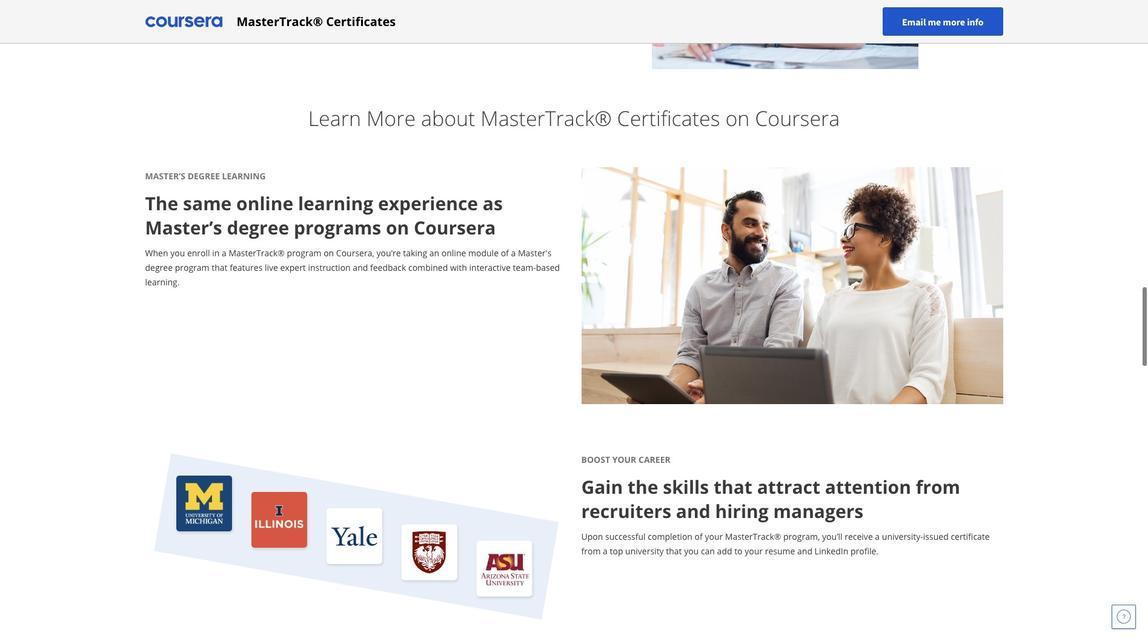 Task type: vqa. For each thing, say whether or not it's contained in the screenshot.
leftmost of
yes



Task type: locate. For each thing, give the bounding box(es) containing it.
0 horizontal spatial of
[[501, 247, 509, 259]]

1 horizontal spatial that
[[666, 545, 682, 557]]

1 vertical spatial on
[[386, 215, 409, 240]]

program,
[[783, 531, 820, 542]]

same
[[183, 191, 232, 216]]

about
[[421, 104, 475, 132]]

learn more about mastertrack® certificates on coursera
[[308, 104, 840, 132]]

a left top
[[603, 545, 608, 557]]

learning.
[[145, 276, 180, 288]]

1 vertical spatial from
[[581, 545, 601, 557]]

1 horizontal spatial you
[[684, 545, 699, 557]]

1 vertical spatial master's
[[145, 215, 222, 240]]

0 horizontal spatial degree
[[145, 262, 173, 273]]

you inside when you enroll in a mastertrack® program on coursera, you're taking an online module of a master's degree program that features live expert instruction and feedback combined with interactive team-based learning.
[[170, 247, 185, 259]]

from
[[916, 475, 960, 499], [581, 545, 601, 557]]

0 vertical spatial and
[[353, 262, 368, 273]]

of
[[501, 247, 509, 259], [695, 531, 703, 542]]

that down in
[[212, 262, 228, 273]]

2 horizontal spatial that
[[714, 475, 752, 499]]

2 horizontal spatial on
[[726, 104, 750, 132]]

online
[[236, 191, 293, 216], [442, 247, 466, 259]]

1 horizontal spatial and
[[676, 499, 711, 524]]

1 horizontal spatial online
[[442, 247, 466, 259]]

mastertrack® certificates
[[237, 13, 396, 29]]

0 horizontal spatial certificates
[[326, 13, 396, 29]]

0 horizontal spatial coursera
[[414, 215, 496, 240]]

mastertrack® inside when you enroll in a mastertrack® program on coursera, you're taking an online module of a master's degree program that features live expert instruction and feedback combined with interactive team-based learning.
[[229, 247, 285, 259]]

2 vertical spatial on
[[324, 247, 334, 259]]

boost
[[581, 454, 610, 465]]

0 horizontal spatial program
[[175, 262, 209, 273]]

hiring
[[715, 499, 769, 524]]

online inside the same online learning experience as master's degree programs on coursera
[[236, 191, 293, 216]]

mastertrack®
[[237, 13, 323, 29], [481, 104, 612, 132], [229, 247, 285, 259], [725, 531, 781, 542]]

degree inside the same online learning experience as master's degree programs on coursera
[[227, 215, 289, 240]]

enroll
[[187, 247, 210, 259]]

0 vertical spatial that
[[212, 262, 228, 273]]

1 horizontal spatial coursera
[[755, 104, 840, 132]]

that right skills
[[714, 475, 752, 499]]

that
[[212, 262, 228, 273], [714, 475, 752, 499], [666, 545, 682, 557]]

instruction
[[308, 262, 351, 273]]

you inside upon successful completion of your mastertrack® program, you'll receive a university-issued certificate from a top university that you can add to your resume and linkedin profile.
[[684, 545, 699, 557]]

1 horizontal spatial on
[[386, 215, 409, 240]]

0 vertical spatial you
[[170, 247, 185, 259]]

from up issued
[[916, 475, 960, 499]]

coursera image
[[145, 12, 222, 31]]

your right to
[[745, 545, 763, 557]]

1 vertical spatial coursera
[[414, 215, 496, 240]]

email me more info button
[[883, 7, 1003, 36]]

a right in
[[222, 247, 226, 259]]

from down upon
[[581, 545, 601, 557]]

master's up enroll
[[145, 215, 222, 240]]

with
[[450, 262, 467, 273]]

1 vertical spatial of
[[695, 531, 703, 542]]

learning
[[222, 170, 266, 182]]

in
[[212, 247, 220, 259]]

and
[[353, 262, 368, 273], [676, 499, 711, 524], [797, 545, 813, 557]]

completion
[[648, 531, 693, 542]]

0 horizontal spatial that
[[212, 262, 228, 273]]

and down coursera,
[[353, 262, 368, 273]]

upon
[[581, 531, 603, 542]]

program
[[287, 247, 321, 259], [175, 262, 209, 273]]

2 horizontal spatial and
[[797, 545, 813, 557]]

1 horizontal spatial of
[[695, 531, 703, 542]]

team-
[[513, 262, 536, 273]]

1 vertical spatial that
[[714, 475, 752, 499]]

1 master's from the top
[[145, 170, 185, 182]]

live
[[265, 262, 278, 273]]

1 vertical spatial online
[[442, 247, 466, 259]]

0 horizontal spatial and
[[353, 262, 368, 273]]

your
[[612, 454, 636, 465]]

1 vertical spatial you
[[684, 545, 699, 557]]

and down program,
[[797, 545, 813, 557]]

that inside upon successful completion of your mastertrack® program, you'll receive a university-issued certificate from a top university that you can add to your resume and linkedin profile.
[[666, 545, 682, 557]]

and inside upon successful completion of your mastertrack® program, you'll receive a university-issued certificate from a top university that you can add to your resume and linkedin profile.
[[797, 545, 813, 557]]

degree down when on the top left
[[145, 262, 173, 273]]

0 vertical spatial on
[[726, 104, 750, 132]]

1 vertical spatial degree
[[145, 262, 173, 273]]

master's up the
[[145, 170, 185, 182]]

that down "completion" at the bottom of the page
[[666, 545, 682, 557]]

online down the learning
[[236, 191, 293, 216]]

1 horizontal spatial certificates
[[617, 104, 720, 132]]

on inside when you enroll in a mastertrack® program on coursera, you're taking an online module of a master's degree program that features live expert instruction and feedback combined with interactive team-based learning.
[[324, 247, 334, 259]]

linkedin
[[815, 545, 848, 557]]

to
[[734, 545, 743, 557]]

0 horizontal spatial from
[[581, 545, 601, 557]]

0 vertical spatial master's
[[145, 170, 185, 182]]

0 vertical spatial degree
[[227, 215, 289, 240]]

1 horizontal spatial from
[[916, 475, 960, 499]]

0 horizontal spatial your
[[705, 531, 723, 542]]

1 vertical spatial and
[[676, 499, 711, 524]]

2 vertical spatial and
[[797, 545, 813, 557]]

coursera
[[755, 104, 840, 132], [414, 215, 496, 240]]

certificates
[[326, 13, 396, 29], [617, 104, 720, 132]]

and inside when you enroll in a mastertrack® program on coursera, you're taking an online module of a master's degree program that features live expert instruction and feedback combined with interactive team-based learning.
[[353, 262, 368, 273]]

a
[[222, 247, 226, 259], [511, 247, 516, 259], [875, 531, 880, 542], [603, 545, 608, 557]]

1 horizontal spatial degree
[[227, 215, 289, 240]]

when you enroll in a mastertrack® program on coursera, you're taking an online module of a master's degree program that features live expert instruction and feedback combined with interactive team-based learning.
[[145, 247, 560, 288]]

0 horizontal spatial on
[[324, 247, 334, 259]]

degree
[[227, 215, 289, 240], [145, 262, 173, 273]]

boost your career
[[581, 454, 671, 465]]

2 vertical spatial that
[[666, 545, 682, 557]]

0 horizontal spatial online
[[236, 191, 293, 216]]

experience
[[378, 191, 478, 216]]

on inside the same online learning experience as master's degree programs on coursera
[[386, 215, 409, 240]]

an
[[429, 247, 439, 259]]

your
[[705, 531, 723, 542], [745, 545, 763, 557]]

you left can
[[684, 545, 699, 557]]

and for and
[[797, 545, 813, 557]]

you
[[170, 247, 185, 259], [684, 545, 699, 557]]

of up interactive
[[501, 247, 509, 259]]

master's
[[145, 170, 185, 182], [145, 215, 222, 240]]

0 vertical spatial from
[[916, 475, 960, 499]]

0 vertical spatial online
[[236, 191, 293, 216]]

master's inside the same online learning experience as master's degree programs on coursera
[[145, 215, 222, 240]]

1 vertical spatial program
[[175, 262, 209, 273]]

on
[[726, 104, 750, 132], [386, 215, 409, 240], [324, 247, 334, 259]]

1 vertical spatial your
[[745, 545, 763, 557]]

combined
[[408, 262, 448, 273]]

based
[[536, 262, 560, 273]]

more
[[367, 104, 416, 132]]

of up can
[[695, 531, 703, 542]]

program up expert
[[287, 247, 321, 259]]

your up can
[[705, 531, 723, 542]]

degree up features
[[227, 215, 289, 240]]

program down enroll
[[175, 262, 209, 273]]

0 vertical spatial program
[[287, 247, 321, 259]]

0 horizontal spatial you
[[170, 247, 185, 259]]

2 master's from the top
[[145, 215, 222, 240]]

online up the 'with'
[[442, 247, 466, 259]]

and up "completion" at the bottom of the page
[[676, 499, 711, 524]]

0 vertical spatial of
[[501, 247, 509, 259]]

you left enroll
[[170, 247, 185, 259]]



Task type: describe. For each thing, give the bounding box(es) containing it.
the same online learning experience as master's degree programs on coursera
[[145, 191, 503, 240]]

university
[[625, 545, 664, 557]]

0 vertical spatial coursera
[[755, 104, 840, 132]]

managers
[[773, 499, 864, 524]]

you're
[[377, 247, 401, 259]]

expert
[[280, 262, 306, 273]]

programs
[[294, 215, 381, 240]]

gain
[[581, 475, 623, 499]]

1 horizontal spatial program
[[287, 247, 321, 259]]

taking
[[403, 247, 427, 259]]

resume
[[765, 545, 795, 557]]

degree inside when you enroll in a mastertrack® program on coursera, you're taking an online module of a master's degree program that features live expert instruction and feedback combined with interactive team-based learning.
[[145, 262, 173, 273]]

attention
[[825, 475, 911, 499]]

upon successful completion of your mastertrack® program, you'll receive a university-issued certificate from a top university that you can add to your resume and linkedin profile.
[[581, 531, 990, 557]]

top
[[610, 545, 623, 557]]

0 vertical spatial your
[[705, 531, 723, 542]]

a right receive
[[875, 531, 880, 542]]

successful
[[605, 531, 646, 542]]

from inside upon successful completion of your mastertrack® program, you'll receive a university-issued certificate from a top university that you can add to your resume and linkedin profile.
[[581, 545, 601, 557]]

the
[[145, 191, 178, 216]]

career
[[639, 454, 671, 465]]

online inside when you enroll in a mastertrack® program on coursera, you're taking an online module of a master's degree program that features live expert instruction and feedback combined with interactive team-based learning.
[[442, 247, 466, 259]]

university-
[[882, 531, 923, 542]]

email me more info
[[902, 15, 984, 28]]

interactive
[[469, 262, 511, 273]]

of inside when you enroll in a mastertrack® program on coursera, you're taking an online module of a master's degree program that features live expert instruction and feedback combined with interactive team-based learning.
[[501, 247, 509, 259]]

issued
[[923, 531, 949, 542]]

help center image
[[1117, 610, 1131, 624]]

info
[[967, 15, 984, 28]]

module
[[468, 247, 499, 259]]

learn
[[308, 104, 361, 132]]

feedback
[[370, 262, 406, 273]]

gain the skills that attract attention from recruiters and hiring managers
[[581, 475, 960, 524]]

you'll
[[822, 531, 843, 542]]

degree
[[188, 170, 220, 182]]

more
[[943, 15, 965, 28]]

that inside when you enroll in a mastertrack® program on coursera, you're taking an online module of a master's degree program that features live expert instruction and feedback combined with interactive team-based learning.
[[212, 262, 228, 273]]

and for programs
[[353, 262, 368, 273]]

of inside upon successful completion of your mastertrack® program, you'll receive a university-issued certificate from a top university that you can add to your resume and linkedin profile.
[[695, 531, 703, 542]]

coursera,
[[336, 247, 374, 259]]

that inside "gain the skills that attract attention from recruiters and hiring managers"
[[714, 475, 752, 499]]

features
[[230, 262, 263, 273]]

a up team-
[[511, 247, 516, 259]]

learning
[[298, 191, 373, 216]]

attract
[[757, 475, 820, 499]]

1 horizontal spatial your
[[745, 545, 763, 557]]

receive
[[845, 531, 873, 542]]

as
[[483, 191, 503, 216]]

from inside "gain the skills that attract attention from recruiters and hiring managers"
[[916, 475, 960, 499]]

certificate
[[951, 531, 990, 542]]

the
[[628, 475, 658, 499]]

and inside "gain the skills that attract attention from recruiters and hiring managers"
[[676, 499, 711, 524]]

master's
[[518, 247, 552, 259]]

1 vertical spatial certificates
[[617, 104, 720, 132]]

master's degree learning
[[145, 170, 266, 182]]

0 vertical spatial certificates
[[326, 13, 396, 29]]

add
[[717, 545, 732, 557]]

can
[[701, 545, 715, 557]]

recruiters
[[581, 499, 671, 524]]

mastertrack® inside upon successful completion of your mastertrack® program, you'll receive a university-issued certificate from a top university that you can add to your resume and linkedin profile.
[[725, 531, 781, 542]]

when
[[145, 247, 168, 259]]

coursera inside the same online learning experience as master's degree programs on coursera
[[414, 215, 496, 240]]

skills
[[663, 475, 709, 499]]

me
[[928, 15, 941, 28]]

profile.
[[851, 545, 879, 557]]

email
[[902, 15, 926, 28]]



